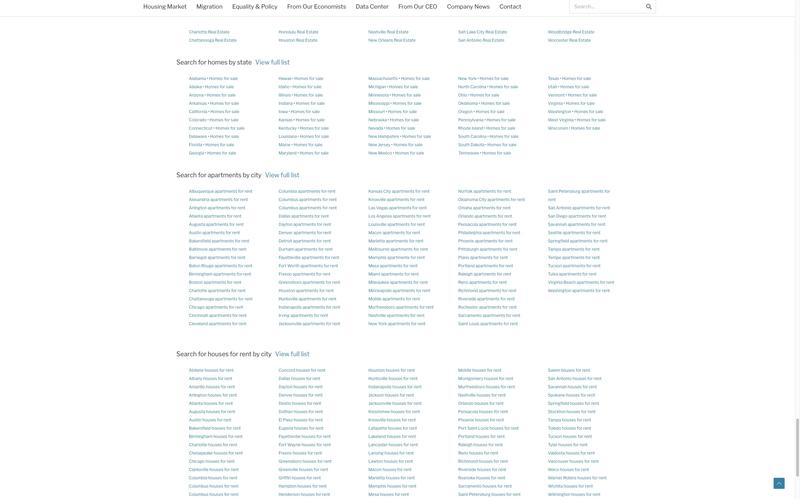 Task type: vqa. For each thing, say whether or not it's contained in the screenshot.


Task type: describe. For each thing, give the bounding box(es) containing it.
real down gilbert real estate link on the left top
[[297, 13, 306, 18]]

from for from our ceo
[[398, 3, 413, 10]]

columbus down columbia houses for rent link
[[189, 492, 208, 497]]

homes for sale link for arkansas
[[210, 101, 239, 106]]

homes for sale link for missouri
[[388, 109, 417, 114]]

sacramento inside norfolk apartments for rent oklahoma city apartments for rent omaha apartments for rent orlando apartments for rent pensacola apartments for rent philadelphia apartments for rent phoenix apartments for rent pittsburgh apartments for rent plano apartments for rent portland apartments for rent raleigh apartments for rent reno apartments for rent richmond apartments for rent riverside apartments for rent rochester apartments for rent sacramento apartments for rent saint louis apartments for rent
[[458, 313, 482, 318]]

homes
[[208, 59, 228, 66]]

kansas city apartments for rent knoxville apartments for rent las vegas apartments for rent los angeles apartments for rent louisville apartments for rent macon apartments for rent marietta apartments for rent melbourne apartments for rent memphis apartments for rent mesa apartments for rent miami apartments for rent milwaukee apartments for rent minneapolis apartments for rent mobile apartments for rent murfreesboro apartments for rent nashville apartments for rent new york apartments for rent
[[368, 189, 434, 327]]

saint right port
[[467, 426, 477, 431]]

charlotte real estate chattanooga real estate
[[189, 29, 237, 43]]

eugene
[[279, 426, 293, 431]]

by for homes
[[229, 59, 236, 66]]

washington inside saint petersburg apartments for rent san antonio apartments for rent san diego apartments for rent savannah apartments for rent seattle apartments for rent springfield apartments for rent tampa apartments for rent tempe apartments for rent tucson apartments for rent tulsa apartments for rent virginia beach apartments for rent washington apartments for rent
[[548, 288, 571, 293]]

huntsville inside "houston houses for rent huntsville houses for rent indianapolis houses for rent jackson houses for rent jacksonville houses for rent kissimmee houses for rent knoxville houses for rent lafayette houses for rent lakeland houses for rent lancaster houses for rent lansing houses for rent lawton houses for rent macon houses for rent marietta houses for rent memphis houses for rent mesa houses for rent"
[[368, 376, 388, 381]]

view full list link for search for apartments by city view full list
[[265, 172, 299, 179]]

2 vertical spatial by
[[253, 351, 260, 358]]

new down nevada link
[[368, 134, 377, 139]]

• right idaho link
[[290, 84, 292, 89]]

boston
[[189, 280, 203, 285]]

tucson inside saint petersburg apartments for rent san antonio apartments for rent san diego apartments for rent savannah apartments for rent seattle apartments for rent springfield apartments for rent tampa apartments for rent tempe apartments for rent tucson apartments for rent tulsa apartments for rent virginia beach apartments for rent washington apartments for rent
[[548, 263, 562, 269]]

city inside norfolk apartments for rent oklahoma city apartments for rent omaha apartments for rent orlando apartments for rent pensacola apartments for rent philadelphia apartments for rent phoenix apartments for rent pittsburgh apartments for rent plano apartments for rent portland apartments for rent raleigh apartments for rent reno apartments for rent richmond apartments for rent riverside apartments for rent rochester apartments for rent sacramento apartments for rent saint louis apartments for rent
[[479, 197, 487, 202]]

vancouver
[[548, 459, 569, 464]]

san up seattle
[[548, 205, 555, 211]]

jackson
[[368, 393, 384, 398]]

homes for sale link for nebraska
[[390, 117, 419, 123]]

springfield inside saint petersburg apartments for rent san antonio apartments for rent san diego apartments for rent savannah apartments for rent seattle apartments for rent springfield apartments for rent tampa apartments for rent tempe apartments for rent tucson apartments for rent tulsa apartments for rent virginia beach apartments for rent washington apartments for rent
[[548, 239, 569, 244]]

huntsville apartments for rent link
[[279, 297, 336, 302]]

gilbert
[[279, 5, 292, 10]]

real right dc
[[580, 5, 588, 10]]

our for economists
[[303, 3, 313, 10]]

louisiana
[[279, 134, 297, 139]]

portland houses for rent link
[[458, 434, 505, 439]]

homes for sale link for iowa
[[291, 109, 320, 114]]

• right north carolina link
[[487, 84, 488, 89]]

coral
[[200, 5, 210, 10]]

denver inside concord houses for rent dallas houses for rent dayton houses for rent denver houses for rent destin houses for rent dothan houses for rent el paso houses for rent eugene houses for rent fayetteville houses for rent fort wayne houses for rent fresno houses for rent greensboro houses for rent greenville houses for rent griffin houses for rent hampton houses for rent henderson houses for rent
[[279, 393, 293, 398]]

• right island
[[484, 126, 485, 131]]

amarillo
[[189, 385, 205, 390]]

pensacola inside mobile houses for rent montgomery houses for rent murfreesboro houses for rent nashville houses for rent orlando houses for rent pensacola houses for rent phoenix houses for rent port saint lucie houses for rent portland houses for rent raleigh houses for rent reno houses for rent richmond houses for rent riverside houses for rent roanoke houses for rent sacramento houses for rent saint petersburg houses for rent
[[458, 409, 478, 415]]

real down 'cape coral real estate' link
[[207, 13, 216, 18]]

glenview
[[279, 13, 296, 18]]

real down salt lake city real estate link at the right of page
[[483, 38, 491, 43]]

destin
[[279, 401, 291, 406]]

• right alabama
[[207, 76, 208, 81]]

florida link
[[189, 142, 202, 147]]

homes for sale link for washington
[[574, 109, 603, 114]]

• right the west virginia link
[[575, 117, 576, 123]]

savannah houses for rent link
[[548, 385, 597, 390]]

rochester inside norfolk apartments for rent oklahoma city apartments for rent omaha apartments for rent orlando apartments for rent pensacola apartments for rent philadelphia apartments for rent phoenix apartments for rent pittsburgh apartments for rent plano apartments for rent portland apartments for rent raleigh apartments for rent reno apartments for rent richmond apartments for rent riverside apartments for rent rochester apartments for rent sacramento apartments for rent saint louis apartments for rent
[[458, 305, 478, 310]]

by for apartments
[[243, 172, 250, 179]]

washington inside texas • homes for sale utah • homes for sale vermont • homes for sale virginia • homes for sale washington • homes for sale west virginia • homes for sale wisconsin • homes for sale
[[548, 109, 571, 114]]

denver inside columbia apartments for rent columbus apartments for rent columbus apartments for rent dallas apartments for rent dayton apartments for rent denver apartments for rent detroit apartments for rent durham apartments for rent fayetteville apartments for rent fort worth apartments for rent fresno apartments for rent greensboro apartments for rent houston apartments for rent huntsville apartments for rent indianapolis apartments for rent irving apartments for rent jacksonville apartments for rent
[[279, 230, 293, 235]]

nashville houses for rent link
[[458, 393, 506, 398]]

dallas inside concord houses for rent dallas houses for rent dayton houses for rent denver houses for rent destin houses for rent dothan houses for rent el paso houses for rent eugene houses for rent fayetteville houses for rent fort wayne houses for rent fresno houses for rent greensboro houses for rent greenville houses for rent griffin houses for rent hampton houses for rent henderson houses for rent
[[279, 376, 290, 381]]

new york • homes for sale north carolina • homes for sale ohio • homes for sale oklahoma • homes for sale oregon • homes for sale pennsylvania • homes for sale rhode island • homes for sale south carolina • homes for sale south dakota • homes for sale tennessee • homes for sale
[[458, 76, 519, 156]]

tyler
[[548, 443, 558, 448]]

• right colorado
[[207, 117, 209, 123]]

beach inside saint petersburg apartments for rent san antonio apartments for rent san diego apartments for rent savannah apartments for rent seattle apartments for rent springfield apartments for rent tampa apartments for rent tempe apartments for rent tucson apartments for rent tulsa apartments for rent virginia beach apartments for rent washington apartments for rent
[[564, 280, 576, 285]]

1 columbus houses for rent link from the top
[[189, 484, 239, 489]]

lancaster
[[368, 443, 388, 448]]

bakersfield inside albuquerque apartments for rent alexandria apartments for rent arlington apartments for rent atlanta apartments for rent augusta apartments for rent austin apartments for rent bakersfield apartments for rent baltimore apartments for rent barnegat apartments for rent baton rouge apartments for rent birmingham apartments for rent boston apartments for rent charlotte apartments for rent chattanooga apartments for rent chicago apartments for rent cincinnati apartments for rent cleveland apartments for rent
[[189, 239, 211, 244]]

homes for sale link for florida
[[205, 142, 234, 147]]

homes for sale link for minnesota
[[392, 93, 421, 98]]

homes for sale link for pennsylvania
[[487, 117, 516, 123]]

virginia inside saint petersburg apartments for rent san antonio apartments for rent san diego apartments for rent savannah apartments for rent seattle apartments for rent springfield apartments for rent tampa apartments for rent tempe apartments for rent tucson apartments for rent tulsa apartments for rent virginia beach apartments for rent washington apartments for rent
[[548, 280, 563, 285]]

nashville inside the nashville real estate new orleans real estate
[[368, 29, 386, 35]]

knoxville houses for rent link
[[368, 418, 416, 423]]

list for search for apartments by city view full list
[[291, 172, 299, 179]]

murfreesboro apartments for rent link
[[368, 305, 434, 310]]

homes for sale link for virginia
[[566, 101, 595, 106]]

• right georgia
[[205, 151, 206, 156]]

saint down roanoke
[[458, 492, 468, 497]]

new inside new york • homes for sale north carolina • homes for sale ohio • homes for sale oklahoma • homes for sale oregon • homes for sale pennsylvania • homes for sale rhode island • homes for sale south carolina • homes for sale south dakota • homes for sale tennessee • homes for sale
[[458, 76, 467, 81]]

fort inside columbia apartments for rent columbus apartments for rent columbus apartments for rent dallas apartments for rent dayton apartments for rent denver apartments for rent detroit apartments for rent durham apartments for rent fayetteville apartments for rent fort worth apartments for rent fresno apartments for rent greensboro apartments for rent houston apartments for rent huntsville apartments for rent indianapolis apartments for rent irving apartments for rent jacksonville apartments for rent
[[279, 263, 287, 269]]

homes for sale link for new mexico
[[395, 151, 424, 156]]

• right the connecticut
[[213, 126, 215, 131]]

0 vertical spatial carolina
[[470, 84, 486, 89]]

las
[[368, 205, 375, 211]]

spokane houses for rent link
[[548, 393, 595, 398]]

• right oklahoma link
[[479, 101, 480, 106]]

columbus up dallas apartments for rent link
[[279, 205, 298, 211]]

• right iowa
[[289, 109, 290, 114]]

west inside texas • homes for sale utah • homes for sale vermont • homes for sale virginia • homes for sale washington • homes for sale west virginia • homes for sale wisconsin • homes for sale
[[548, 117, 558, 123]]

rhode
[[458, 126, 471, 131]]

fayetteville inside columbia apartments for rent columbus apartments for rent columbus apartments for rent dallas apartments for rent dayton apartments for rent denver apartments for rent detroit apartments for rent durham apartments for rent fayetteville apartments for rent fort worth apartments for rent fresno apartments for rent greensboro apartments for rent houston apartments for rent huntsville apartments for rent indianapolis apartments for rent irving apartments for rent jacksonville apartments for rent
[[279, 255, 301, 260]]

2 columbus houses for rent link from the top
[[189, 492, 239, 497]]

eugene houses for rent link
[[279, 426, 323, 431]]

homes for sale link for kentucky
[[300, 126, 329, 131]]

fresno apartments for rent link
[[279, 272, 330, 277]]

• right mexico
[[393, 151, 394, 156]]

diego
[[556, 214, 568, 219]]

homes for sale link for north carolina
[[489, 84, 518, 89]]

birmingham apartments for rent link
[[189, 272, 251, 277]]

orlando inside norfolk apartments for rent oklahoma city apartments for rent omaha apartments for rent orlando apartments for rent pensacola apartments for rent philadelphia apartments for rent phoenix apartments for rent pittsburgh apartments for rent plano apartments for rent portland apartments for rent raleigh apartments for rent reno apartments for rent richmond apartments for rent riverside apartments for rent rochester apartments for rent sacramento apartments for rent saint louis apartments for rent
[[458, 214, 474, 219]]

richmond inside mobile houses for rent montgomery houses for rent murfreesboro houses for rent nashville houses for rent orlando houses for rent pensacola houses for rent phoenix houses for rent port saint lucie houses for rent portland houses for rent raleigh houses for rent reno houses for rent richmond houses for rent riverside houses for rent roanoke houses for rent sacramento houses for rent saint petersburg houses for rent
[[458, 459, 478, 464]]

phoenix inside norfolk apartments for rent oklahoma city apartments for rent omaha apartments for rent orlando apartments for rent pensacola apartments for rent philadelphia apartments for rent phoenix apartments for rent pittsburgh apartments for rent plano apartments for rent portland apartments for rent raleigh apartments for rent reno apartments for rent richmond apartments for rent riverside apartments for rent rochester apartments for rent sacramento apartments for rent saint louis apartments for rent
[[458, 239, 474, 244]]

minnesota
[[368, 93, 389, 98]]

real down 'honolulu real estate' "link"
[[296, 38, 304, 43]]

lancaster houses for rent link
[[368, 443, 418, 448]]

riverside inside norfolk apartments for rent oklahoma city apartments for rent omaha apartments for rent orlando apartments for rent pensacola apartments for rent philadelphia apartments for rent phoenix apartments for rent pittsburgh apartments for rent plano apartments for rent portland apartments for rent raleigh apartments for rent reno apartments for rent richmond apartments for rent riverside apartments for rent rochester apartments for rent sacramento apartments for rent saint louis apartments for rent
[[458, 297, 476, 302]]

homes for sale link for ohio
[[470, 93, 499, 98]]

view for state
[[255, 59, 270, 66]]

search for apartments by city view full list
[[176, 172, 299, 179]]

city inside kansas city apartments for rent knoxville apartments for rent las vegas apartments for rent los angeles apartments for rent louisville apartments for rent macon apartments for rent marietta apartments for rent melbourne apartments for rent memphis apartments for rent mesa apartments for rent miami apartments for rent milwaukee apartments for rent minneapolis apartments for rent mobile apartments for rent murfreesboro apartments for rent nashville apartments for rent new york apartments for rent
[[383, 189, 391, 194]]

houston houses for rent huntsville houses for rent indianapolis houses for rent jackson houses for rent jacksonville houses for rent kissimmee houses for rent knoxville houses for rent lafayette houses for rent lakeland houses for rent lancaster houses for rent lansing houses for rent lawton houses for rent macon houses for rent marietta houses for rent memphis houses for rent mesa houses for rent
[[368, 368, 422, 497]]

• right illinois link
[[292, 93, 293, 98]]

nashville inside kansas city apartments for rent knoxville apartments for rent las vegas apartments for rent los angeles apartments for rent louisville apartments for rent macon apartments for rent marietta apartments for rent melbourne apartments for rent memphis apartments for rent mesa apartments for rent miami apartments for rent milwaukee apartments for rent minneapolis apartments for rent mobile apartments for rent murfreesboro apartments for rent nashville apartments for rent new york apartments for rent
[[368, 313, 386, 318]]

homes for sale link for kansas
[[296, 117, 325, 123]]

marietta inside kansas city apartments for rent knoxville apartments for rent las vegas apartments for rent los angeles apartments for rent louisville apartments for rent macon apartments for rent marietta apartments for rent melbourne apartments for rent memphis apartments for rent mesa apartments for rent miami apartments for rent milwaukee apartments for rent minneapolis apartments for rent mobile apartments for rent murfreesboro apartments for rent nashville apartments for rent new york apartments for rent
[[368, 239, 385, 244]]

plano
[[458, 255, 469, 260]]

greensboro inside concord houses for rent dallas houses for rent dayton houses for rent denver houses for rent destin houses for rent dothan houses for rent el paso houses for rent eugene houses for rent fayetteville houses for rent fort wayne houses for rent fresno houses for rent greensboro houses for rent greenville houses for rent griffin houses for rent hampton houses for rent henderson houses for rent
[[279, 459, 302, 464]]

west virginia link
[[548, 117, 574, 123]]

search for search for homes by state
[[176, 59, 197, 66]]

• right hawaii 'link'
[[292, 76, 294, 81]]

petersburg inside mobile houses for rent montgomery houses for rent murfreesboro houses for rent nashville houses for rent orlando houses for rent pensacola houses for rent phoenix houses for rent port saint lucie houses for rent portland houses for rent raleigh houses for rent reno houses for rent richmond houses for rent riverside houses for rent roanoke houses for rent sacramento houses for rent saint petersburg houses for rent
[[469, 492, 491, 497]]

• right texas
[[560, 76, 561, 81]]

greensboro inside columbia apartments for rent columbus apartments for rent columbus apartments for rent dallas apartments for rent dayton apartments for rent denver apartments for rent detroit apartments for rent durham apartments for rent fayetteville apartments for rent fort worth apartments for rent fresno apartments for rent greensboro apartments for rent houston apartments for rent huntsville apartments for rent indianapolis apartments for rent irving apartments for rent jacksonville apartments for rent
[[279, 280, 302, 285]]

new up new mexico link
[[368, 142, 377, 147]]

petersburg inside saint petersburg apartments for rent san antonio apartments for rent san diego apartments for rent savannah apartments for rent seattle apartments for rent springfield apartments for rent tampa apartments for rent tempe apartments for rent tucson apartments for rent tulsa apartments for rent virginia beach apartments for rent washington apartments for rent
[[559, 189, 580, 194]]

richmond houses for rent link
[[458, 459, 508, 464]]

tempe apartments for rent link
[[548, 255, 600, 260]]

homes for sale link for connecticut
[[216, 126, 245, 131]]

kissimmee
[[368, 409, 390, 415]]

arizona link
[[189, 93, 204, 98]]

north carolina link
[[458, 84, 486, 89]]

san inside "salt lake city real estate san antonio real estate"
[[458, 38, 466, 43]]

2 horizontal spatial list
[[301, 351, 310, 358]]

richmond apartments for rent link
[[458, 288, 517, 293]]

• right washington link at the right top of the page
[[572, 109, 573, 114]]

murfreesboro inside kansas city apartments for rent knoxville apartments for rent las vegas apartments for rent los angeles apartments for rent louisville apartments for rent macon apartments for rent marietta apartments for rent melbourne apartments for rent memphis apartments for rent mesa apartments for rent miami apartments for rent milwaukee apartments for rent minneapolis apartments for rent mobile apartments for rent murfreesboro apartments for rent nashville apartments for rent new york apartments for rent
[[368, 305, 395, 310]]

0 vertical spatial virginia
[[548, 101, 563, 106]]

dayton inside columbia apartments for rent columbus apartments for rent columbus apartments for rent dallas apartments for rent dayton apartments for rent denver apartments for rent detroit apartments for rent durham apartments for rent fayetteville apartments for rent fort worth apartments for rent fresno apartments for rent greensboro apartments for rent houston apartments for rent huntsville apartments for rent indianapolis apartments for rent irving apartments for rent jacksonville apartments for rent
[[279, 222, 293, 227]]

birmingham inside albuquerque apartments for rent alexandria apartments for rent arlington apartments for rent atlanta apartments for rent augusta apartments for rent austin apartments for rent bakersfield apartments for rent baltimore apartments for rent barnegat apartments for rent baton rouge apartments for rent birmingham apartments for rent boston apartments for rent charlotte apartments for rent chattanooga apartments for rent chicago apartments for rent cincinnati apartments for rent cleveland apartments for rent
[[189, 272, 212, 277]]

phoenix apartments for rent link
[[458, 239, 513, 244]]

concord
[[279, 368, 295, 373]]

real up san antonio real estate link
[[486, 29, 494, 35]]

wisconsin link
[[548, 126, 568, 131]]

real up chattanooga real estate link
[[208, 29, 216, 35]]

kentucky
[[279, 126, 297, 131]]

detroit apartments for rent link
[[279, 239, 331, 244]]

las vegas apartments for rent link
[[368, 205, 427, 211]]

birmingham inside the abilene houses for rent albany houses for rent amarillo houses for rent arlington houses for rent atlanta houses for rent augusta houses for rent austin houses for rent bakersfield houses for rent birmingham houses for rent charlotte houses for rent chesapeake houses for rent chicago houses for rent clarksville houses for rent columbia houses for rent columbus houses for rent columbus houses for rent
[[189, 434, 212, 439]]

lafayette
[[368, 426, 387, 431]]

real up sacramento real estate link
[[479, 5, 487, 10]]

austin inside albuquerque apartments for rent alexandria apartments for rent arlington apartments for rent atlanta apartments for rent augusta apartments for rent austin apartments for rent bakersfield apartments for rent baltimore apartments for rent barnegat apartments for rent baton rouge apartments for rent birmingham apartments for rent boston apartments for rent charlotte apartments for rent chattanooga apartments for rent chicago apartments for rent cincinnati apartments for rent cleveland apartments for rent
[[189, 230, 201, 235]]

louis
[[469, 321, 479, 327]]

sacramento inside mobile houses for rent montgomery houses for rent murfreesboro houses for rent nashville houses for rent orlando houses for rent pensacola houses for rent phoenix houses for rent port saint lucie houses for rent portland houses for rent raleigh houses for rent reno houses for rent richmond houses for rent riverside houses for rent roanoke houses for rent sacramento houses for rent saint petersburg houses for rent
[[458, 484, 482, 489]]

real up new orleans real estate "link"
[[387, 29, 395, 35]]

mesa inside "houston houses for rent huntsville houses for rent indianapolis houses for rent jackson houses for rent jacksonville houses for rent kissimmee houses for rent knoxville houses for rent lafayette houses for rent lakeland houses for rent lancaster houses for rent lansing houses for rent lawton houses for rent macon houses for rent marietta houses for rent memphis houses for rent mesa houses for rent"
[[368, 492, 379, 497]]

albuquerque apartments for rent alexandria apartments for rent arlington apartments for rent atlanta apartments for rent augusta apartments for rent austin apartments for rent bakersfield apartments for rent baltimore apartments for rent barnegat apartments for rent baton rouge apartments for rent birmingham apartments for rent boston apartments for rent charlotte apartments for rent chattanooga apartments for rent chicago apartments for rent cincinnati apartments for rent cleveland apartments for rent
[[189, 189, 253, 327]]

nevada link
[[368, 126, 383, 131]]

savannah inside saint petersburg apartments for rent san antonio apartments for rent san diego apartments for rent savannah apartments for rent seattle apartments for rent springfield apartments for rent tampa apartments for rent tempe apartments for rent tucson apartments for rent tulsa apartments for rent virginia beach apartments for rent washington apartments for rent
[[548, 222, 567, 227]]

homes for sale link for oklahoma
[[481, 101, 510, 106]]

idaho link
[[279, 84, 290, 89]]

• right the oregon
[[474, 109, 475, 114]]

murfreesboro inside mobile houses for rent montgomery houses for rent murfreesboro houses for rent nashville houses for rent orlando houses for rent pensacola houses for rent phoenix houses for rent port saint lucie houses for rent portland houses for rent raleigh houses for rent reno houses for rent richmond houses for rent riverside houses for rent roanoke houses for rent sacramento houses for rent saint petersburg houses for rent
[[458, 385, 485, 390]]

our for ceo
[[414, 3, 424, 10]]

saint inside saint petersburg apartments for rent san antonio apartments for rent san diego apartments for rent savannah apartments for rent seattle apartments for rent springfield apartments for rent tampa apartments for rent tempe apartments for rent tucson apartments for rent tulsa apartments for rent virginia beach apartments for rent washington apartments for rent
[[548, 189, 558, 194]]

columbus down columbia apartments for rent link
[[279, 197, 298, 202]]

real down woodbridge real estate link
[[569, 38, 578, 43]]

columbia inside the abilene houses for rent albany houses for rent amarillo houses for rent arlington houses for rent atlanta houses for rent augusta houses for rent austin houses for rent bakersfield houses for rent birmingham houses for rent charlotte houses for rent chesapeake houses for rent chicago houses for rent clarksville houses for rent columbia houses for rent columbus houses for rent columbus houses for rent
[[189, 476, 207, 481]]

&
[[255, 3, 260, 10]]

• right kentucky
[[298, 126, 299, 131]]

• right the jersey
[[391, 142, 393, 147]]

fayetteville houses for rent link
[[279, 434, 331, 439]]

pensacola houses for rent link
[[458, 409, 508, 415]]

saint inside norfolk apartments for rent oklahoma city apartments for rent omaha apartments for rent orlando apartments for rent pensacola apartments for rent philadelphia apartments for rent phoenix apartments for rent pittsburgh apartments for rent plano apartments for rent portland apartments for rent raleigh apartments for rent reno apartments for rent richmond apartments for rent riverside apartments for rent rochester apartments for rent sacramento apartments for rent saint louis apartments for rent
[[458, 321, 468, 327]]

homes for sale link for maryland
[[300, 151, 329, 156]]

houston real estate link
[[279, 38, 318, 43]]

new inside kansas city apartments for rent knoxville apartments for rent las vegas apartments for rent los angeles apartments for rent louisville apartments for rent macon apartments for rent marietta apartments for rent melbourne apartments for rent memphis apartments for rent mesa apartments for rent miami apartments for rent milwaukee apartments for rent minneapolis apartments for rent mobile apartments for rent murfreesboro apartments for rent nashville apartments for rent new york apartments for rent
[[368, 321, 377, 327]]

chicago inside albuquerque apartments for rent alexandria apartments for rent arlington apartments for rent atlanta apartments for rent augusta apartments for rent austin apartments for rent bakersfield apartments for rent baltimore apartments for rent barnegat apartments for rent baton rouge apartments for rent birmingham apartments for rent boston apartments for rent charlotte apartments for rent chattanooga apartments for rent chicago apartments for rent cincinnati apartments for rent cleveland apartments for rent
[[189, 305, 205, 310]]

wilmington houses for rent link
[[548, 492, 601, 497]]

gilbert real estate glenview real estate
[[279, 5, 319, 18]]

company news
[[447, 3, 490, 10]]

homes for sale link for new hampshire
[[402, 134, 431, 139]]

2 south from the top
[[458, 142, 470, 147]]

minneapolis apartments for rent link
[[368, 288, 430, 293]]

• right massachusetts link
[[399, 76, 400, 81]]

• right louisiana
[[298, 134, 299, 139]]

york inside kansas city apartments for rent knoxville apartments for rent las vegas apartments for rent los angeles apartments for rent louisville apartments for rent macon apartments for rent marietta apartments for rent melbourne apartments for rent memphis apartments for rent mesa apartments for rent miami apartments for rent milwaukee apartments for rent minneapolis apartments for rent mobile apartments for rent murfreesboro apartments for rent nashville apartments for rent new york apartments for rent
[[378, 321, 387, 327]]

real down naperville real estate "link"
[[383, 13, 391, 18]]

worcester
[[548, 38, 568, 43]]

antonio for real
[[466, 38, 482, 43]]

reno inside norfolk apartments for rent oklahoma city apartments for rent omaha apartments for rent orlando apartments for rent pensacola apartments for rent philadelphia apartments for rent phoenix apartments for rent pittsburgh apartments for rent plano apartments for rent portland apartments for rent raleigh apartments for rent reno apartments for rent richmond apartments for rent riverside apartments for rent rochester apartments for rent sacramento apartments for rent saint louis apartments for rent
[[458, 280, 468, 285]]

portland apartments for rent link
[[458, 263, 513, 269]]

toledo
[[548, 426, 561, 431]]

nebraska link
[[368, 117, 387, 123]]

company news link
[[442, 0, 495, 15]]

economists
[[314, 3, 346, 10]]

abilene houses for rent albany houses for rent amarillo houses for rent arlington houses for rent atlanta houses for rent augusta houses for rent austin houses for rent bakersfield houses for rent birmingham houses for rent charlotte houses for rent chesapeake houses for rent chicago houses for rent clarksville houses for rent columbia houses for rent columbus houses for rent columbus houses for rent
[[189, 368, 243, 497]]

san antonio apartments for rent link
[[548, 205, 610, 211]]

• right 'pennsylvania'
[[484, 117, 486, 123]]

• right indiana link
[[294, 101, 295, 106]]

• right the hampshire
[[400, 134, 401, 139]]

view for city
[[265, 172, 279, 179]]

homes for sale link for west virginia
[[577, 117, 606, 123]]

arlington inside the abilene houses for rent albany houses for rent amarillo houses for rent arlington houses for rent atlanta houses for rent augusta houses for rent austin houses for rent bakersfield houses for rent birmingham houses for rent charlotte houses for rent chesapeake houses for rent chicago houses for rent clarksville houses for rent columbia houses for rent columbus houses for rent columbus houses for rent
[[189, 393, 207, 398]]

2 vertical spatial view
[[275, 351, 289, 358]]

raleigh inside norfolk apartments for rent oklahoma city apartments for rent omaha apartments for rent orlando apartments for rent pensacola apartments for rent philadelphia apartments for rent phoenix apartments for rent pittsburgh apartments for rent plano apartments for rent portland apartments for rent raleigh apartments for rent reno apartments for rent richmond apartments for rent riverside apartments for rent rochester apartments for rent sacramento apartments for rent saint louis apartments for rent
[[458, 272, 473, 277]]

new hampshire link
[[368, 134, 399, 139]]

• right nebraska link
[[388, 117, 389, 123]]

west inside washington, dc real estate west palm beach real estate
[[548, 13, 558, 18]]

homes for sale link for wisconsin
[[571, 126, 600, 131]]

homes for sale link for georgia
[[207, 151, 236, 156]]

phoenix inside mobile houses for rent montgomery houses for rent murfreesboro houses for rent nashville houses for rent orlando houses for rent pensacola houses for rent phoenix houses for rent port saint lucie houses for rent portland houses for rent raleigh houses for rent reno houses for rent richmond houses for rent riverside houses for rent roanoke houses for rent sacramento houses for rent saint petersburg houses for rent
[[458, 418, 474, 423]]

charlotte inside the abilene houses for rent albany houses for rent amarillo houses for rent arlington houses for rent atlanta houses for rent augusta houses for rent austin houses for rent bakersfield houses for rent birmingham houses for rent charlotte houses for rent chesapeake houses for rent chicago houses for rent clarksville houses for rent columbia houses for rent columbus houses for rent columbus houses for rent
[[189, 443, 207, 448]]

dothan houses for rent link
[[279, 409, 323, 415]]

jacksonville inside columbia apartments for rent columbus apartments for rent columbus apartments for rent dallas apartments for rent dayton apartments for rent denver apartments for rent detroit apartments for rent durham apartments for rent fayetteville apartments for rent fort worth apartments for rent fresno apartments for rent greensboro apartments for rent houston apartments for rent huntsville apartments for rent indianapolis apartments for rent irving apartments for rent jacksonville apartments for rent
[[279, 321, 302, 327]]

2 vertical spatial full
[[291, 351, 300, 358]]

• right dakota
[[485, 142, 487, 147]]

houston inside "honolulu real estate houston real estate"
[[279, 38, 295, 43]]

alexandria apartments for rent link
[[189, 197, 248, 202]]

mobile inside mobile houses for rent montgomery houses for rent murfreesboro houses for rent nashville houses for rent orlando houses for rent pensacola houses for rent phoenix houses for rent port saint lucie houses for rent portland houses for rent raleigh houses for rent reno houses for rent richmond houses for rent riverside houses for rent roanoke houses for rent sacramento houses for rent saint petersburg houses for rent
[[458, 368, 471, 373]]

search for search for houses for rent by city
[[176, 351, 197, 358]]

• right california link
[[208, 109, 209, 114]]

• right south carolina link
[[487, 134, 489, 139]]

macon inside "houston houses for rent huntsville houses for rent indianapolis houses for rent jackson houses for rent jacksonville houses for rent kissimmee houses for rent knoxville houses for rent lafayette houses for rent lakeland houses for rent lancaster houses for rent lansing houses for rent lawton houses for rent macon houses for rent marietta houses for rent memphis houses for rent mesa houses for rent"
[[368, 467, 382, 473]]

new inside the nashville real estate new orleans real estate
[[368, 38, 377, 43]]

memphis inside "houston houses for rent huntsville houses for rent indianapolis houses for rent jackson houses for rent jacksonville houses for rent kissimmee houses for rent knoxville houses for rent lafayette houses for rent lakeland houses for rent lancaster houses for rent lansing houses for rent lawton houses for rent macon houses for rent marietta houses for rent memphis houses for rent mesa houses for rent"
[[368, 484, 386, 489]]

portland inside norfolk apartments for rent oklahoma city apartments for rent omaha apartments for rent orlando apartments for rent pensacola apartments for rent philadelphia apartments for rent phoenix apartments for rent pittsburgh apartments for rent plano apartments for rent portland apartments for rent raleigh apartments for rent reno apartments for rent richmond apartments for rent riverside apartments for rent rochester apartments for rent sacramento apartments for rent saint louis apartments for rent
[[458, 263, 475, 269]]

homes for sale link for alaska
[[205, 84, 234, 89]]

tampa inside saint petersburg apartments for rent san antonio apartments for rent san diego apartments for rent savannah apartments for rent seattle apartments for rent springfield apartments for rent tampa apartments for rent tempe apartments for rent tucson apartments for rent tulsa apartments for rent virginia beach apartments for rent washington apartments for rent
[[548, 247, 561, 252]]

raleigh inside mobile houses for rent montgomery houses for rent murfreesboro houses for rent nashville houses for rent orlando houses for rent pensacola houses for rent phoenix houses for rent port saint lucie houses for rent portland houses for rent raleigh houses for rent reno houses for rent richmond houses for rent riverside houses for rent roanoke houses for rent sacramento houses for rent saint petersburg houses for rent
[[458, 443, 473, 448]]

virginia beach apartments for rent link
[[548, 280, 614, 285]]

antonio inside salem houses for rent san antonio houses for rent savannah houses for rent spokane houses for rent springfield houses for rent stockton houses for rent tampa houses for rent toledo houses for rent tucson houses for rent tyler houses for rent valdosta houses for rent vancouver houses for rent waco houses for rent warner robins houses for rent wichita houses for rent wilmington houses for rent
[[556, 376, 572, 381]]

• right maryland
[[298, 151, 299, 156]]

kansas link
[[279, 117, 293, 123]]

homes for sale link for south dakota
[[488, 142, 516, 147]]

kansas inside hawaii • homes for sale idaho • homes for sale illinois • homes for sale indiana • homes for sale iowa • homes for sale kansas • homes for sale kentucky • homes for sale louisiana • homes for sale maine • homes for sale maryland • homes for sale
[[279, 117, 293, 123]]

homes for sale link for new york
[[480, 76, 509, 81]]

real down the charlotte real estate link
[[215, 38, 223, 43]]

huntsville inside columbia apartments for rent columbus apartments for rent columbus apartments for rent dallas apartments for rent dayton apartments for rent denver apartments for rent detroit apartments for rent durham apartments for rent fayetteville apartments for rent fort worth apartments for rent fresno apartments for rent greensboro apartments for rent houston apartments for rent huntsville apartments for rent indianapolis apartments for rent irving apartments for rent jacksonville apartments for rent
[[279, 297, 298, 302]]

• right arizona "link"
[[204, 93, 206, 98]]

marietta houses for rent link
[[368, 476, 415, 481]]

• right missouri link
[[386, 109, 387, 114]]

columbus down clarksville
[[189, 484, 208, 489]]

mexico
[[378, 151, 392, 156]]

chesapeake houses for rent link
[[189, 451, 243, 456]]

homes for sale link for indiana
[[296, 101, 325, 106]]

• right florida
[[203, 142, 204, 147]]

• right 'utah' link
[[558, 84, 559, 89]]

tampa houses for rent link
[[548, 418, 591, 423]]

homes for sale link for michigan
[[389, 84, 418, 89]]

naples
[[368, 13, 382, 18]]

real up worcester real estate link
[[573, 29, 581, 35]]

knoxville inside "houston houses for rent huntsville houses for rent indianapolis houses for rent jackson houses for rent jacksonville houses for rent kissimmee houses for rent knoxville houses for rent lafayette houses for rent lakeland houses for rent lancaster houses for rent lansing houses for rent lawton houses for rent macon houses for rent marietta houses for rent memphis houses for rent mesa houses for rent"
[[368, 418, 386, 423]]

nashville inside mobile houses for rent montgomery houses for rent murfreesboro houses for rent nashville houses for rent orlando houses for rent pensacola houses for rent phoenix houses for rent port saint lucie houses for rent portland houses for rent raleigh houses for rent reno houses for rent richmond houses for rent riverside houses for rent roanoke houses for rent sacramento houses for rent saint petersburg houses for rent
[[458, 393, 476, 398]]

• right arkansas
[[208, 101, 209, 106]]

roanoke
[[458, 476, 475, 481]]

homes for sale link for delaware
[[210, 134, 239, 139]]

view full list link for search for houses for rent by city view full list
[[275, 351, 310, 358]]

indianapolis inside columbia apartments for rent columbus apartments for rent columbus apartments for rent dallas apartments for rent dayton apartments for rent denver apartments for rent detroit apartments for rent durham apartments for rent fayetteville apartments for rent fort worth apartments for rent fresno apartments for rent greensboro apartments for rent houston apartments for rent huntsville apartments for rent indianapolis apartments for rent irving apartments for rent jacksonville apartments for rent
[[279, 305, 302, 310]]

riverside houses for rent link
[[458, 467, 506, 473]]

from our ceo link
[[394, 0, 442, 15]]

contact link
[[495, 0, 526, 15]]

chattanooga real estate link
[[189, 38, 237, 43]]

omaha apartments for rent link
[[458, 205, 511, 211]]

reno apartments for rent link
[[458, 280, 507, 285]]

honolulu real estate link
[[279, 29, 318, 35]]

denver apartments for rent link
[[279, 230, 331, 235]]

homes for sale link for vermont
[[568, 93, 597, 98]]

san left diego
[[548, 214, 555, 219]]

iowa link
[[279, 109, 288, 114]]

saint petersburg apartments for rent san antonio apartments for rent san diego apartments for rent savannah apartments for rent seattle apartments for rent springfield apartments for rent tampa apartments for rent tempe apartments for rent tucson apartments for rent tulsa apartments for rent virginia beach apartments for rent washington apartments for rent
[[548, 189, 614, 293]]

connecticut link
[[189, 126, 213, 131]]

• down dakota
[[480, 151, 481, 156]]

wichita houses for rent link
[[548, 484, 593, 489]]

view full list link for search for homes by state view full list
[[255, 59, 290, 66]]

• up north carolina link
[[478, 76, 479, 81]]

• right virginia link
[[564, 101, 565, 106]]



Task type: locate. For each thing, give the bounding box(es) containing it.
0 horizontal spatial kansas
[[279, 117, 293, 123]]

houses
[[208, 351, 229, 358], [204, 368, 218, 373], [296, 368, 310, 373], [386, 368, 400, 373], [472, 368, 486, 373], [561, 368, 575, 373], [203, 376, 217, 381], [291, 376, 305, 381], [388, 376, 402, 381], [484, 376, 498, 381], [572, 376, 586, 381], [206, 385, 220, 390], [293, 385, 307, 390], [392, 385, 406, 390], [486, 385, 500, 390], [568, 385, 582, 390], [208, 393, 222, 398], [293, 393, 307, 398], [385, 393, 399, 398], [477, 393, 491, 398], [566, 393, 580, 398], [204, 401, 218, 406], [292, 401, 306, 406], [392, 401, 406, 406], [475, 401, 488, 406], [570, 401, 584, 406], [206, 409, 220, 415], [294, 409, 308, 415], [391, 409, 405, 415], [479, 409, 493, 415], [566, 409, 580, 415], [202, 418, 216, 423], [294, 418, 308, 423], [387, 418, 401, 423], [475, 418, 489, 423], [562, 418, 576, 423], [212, 426, 226, 431], [294, 426, 308, 431], [388, 426, 402, 431], [490, 426, 504, 431], [562, 426, 576, 431], [213, 434, 227, 439], [302, 434, 315, 439], [387, 434, 401, 439], [476, 434, 490, 439], [563, 434, 577, 439], [208, 443, 222, 448], [302, 443, 316, 448], [389, 443, 403, 448], [474, 443, 488, 448], [558, 443, 572, 448], [214, 451, 228, 456], [293, 451, 307, 456], [385, 451, 399, 456], [469, 451, 483, 456], [566, 451, 580, 456], [206, 459, 219, 464], [302, 459, 316, 464], [384, 459, 398, 464], [479, 459, 493, 464], [570, 459, 584, 464], [209, 467, 223, 473], [299, 467, 313, 473], [382, 467, 396, 473], [477, 467, 491, 473], [560, 467, 574, 473], [208, 476, 222, 481], [292, 476, 306, 481], [386, 476, 400, 481], [476, 476, 490, 481], [577, 476, 591, 481], [209, 484, 223, 489], [298, 484, 311, 489], [387, 484, 401, 489], [483, 484, 497, 489], [564, 484, 578, 489], [209, 492, 223, 497], [301, 492, 315, 497], [380, 492, 394, 497], [491, 492, 505, 497], [571, 492, 585, 497]]

richmond inside norfolk apartments for rent oklahoma city apartments for rent omaha apartments for rent orlando apartments for rent pensacola apartments for rent philadelphia apartments for rent phoenix apartments for rent pittsburgh apartments for rent plano apartments for rent portland apartments for rent raleigh apartments for rent reno apartments for rent richmond apartments for rent riverside apartments for rent rochester apartments for rent sacramento apartments for rent saint louis apartments for rent
[[458, 288, 478, 293]]

homes for sale link for california
[[210, 109, 239, 114]]

2 search from the top
[[176, 172, 197, 179]]

los
[[368, 214, 375, 219]]

1 horizontal spatial our
[[414, 3, 424, 10]]

houston inside columbia apartments for rent columbus apartments for rent columbus apartments for rent dallas apartments for rent dayton apartments for rent denver apartments for rent detroit apartments for rent durham apartments for rent fayetteville apartments for rent fort worth apartments for rent fresno apartments for rent greensboro apartments for rent houston apartments for rent huntsville apartments for rent indianapolis apartments for rent irving apartments for rent jacksonville apartments for rent
[[279, 288, 295, 293]]

0 vertical spatial dallas
[[279, 214, 290, 219]]

macon
[[368, 230, 382, 235], [368, 467, 382, 473]]

0 vertical spatial raleigh
[[458, 272, 473, 277]]

lakeland houses for rent link
[[368, 434, 416, 439]]

homes for sale link for tennessee
[[482, 151, 511, 156]]

0 vertical spatial by
[[229, 59, 236, 66]]

kansas up kentucky link on the top
[[279, 117, 293, 123]]

minneapolis
[[368, 288, 392, 293]]

knoxville inside kansas city apartments for rent knoxville apartments for rent las vegas apartments for rent los angeles apartments for rent louisville apartments for rent macon apartments for rent marietta apartments for rent melbourne apartments for rent memphis apartments for rent mesa apartments for rent miami apartments for rent milwaukee apartments for rent minneapolis apartments for rent mobile apartments for rent murfreesboro apartments for rent nashville apartments for rent new york apartments for rent
[[368, 197, 386, 202]]

2 portland from the top
[[458, 434, 475, 439]]

oklahoma inside norfolk apartments for rent oklahoma city apartments for rent omaha apartments for rent orlando apartments for rent pensacola apartments for rent philadelphia apartments for rent phoenix apartments for rent pittsburgh apartments for rent plano apartments for rent portland apartments for rent raleigh apartments for rent reno apartments for rent richmond apartments for rent riverside apartments for rent rochester apartments for rent sacramento apartments for rent saint louis apartments for rent
[[458, 197, 478, 202]]

data
[[356, 3, 369, 10]]

amarillo houses for rent link
[[189, 385, 235, 390]]

honolulu
[[279, 29, 296, 35]]

tucson down tempe
[[548, 263, 562, 269]]

2 arlington from the top
[[189, 393, 207, 398]]

2 dayton from the top
[[279, 385, 293, 390]]

2 our from the left
[[414, 3, 424, 10]]

virginia
[[548, 101, 563, 106], [559, 117, 574, 123], [548, 280, 563, 285]]

real down news
[[483, 13, 491, 18]]

2 greensboro from the top
[[279, 459, 302, 464]]

columbia inside columbia apartments for rent columbus apartments for rent columbus apartments for rent dallas apartments for rent dayton apartments for rent denver apartments for rent detroit apartments for rent durham apartments for rent fayetteville apartments for rent fort worth apartments for rent fresno apartments for rent greensboro apartments for rent houston apartments for rent huntsville apartments for rent indianapolis apartments for rent irving apartments for rent jacksonville apartments for rent
[[279, 189, 297, 194]]

1 horizontal spatial list
[[291, 172, 299, 179]]

homes for sale link for idaho
[[293, 84, 322, 89]]

• right the kansas link
[[294, 117, 295, 123]]

houston inside "houston houses for rent huntsville houses for rent indianapolis houses for rent jackson houses for rent jacksonville houses for rent kissimmee houses for rent knoxville houses for rent lafayette houses for rent lakeland houses for rent lancaster houses for rent lansing houses for rent lawton houses for rent macon houses for rent marietta houses for rent memphis houses for rent mesa houses for rent"
[[368, 368, 385, 373]]

washington apartments for rent link
[[548, 288, 610, 293]]

1 vertical spatial bakersfield
[[189, 426, 211, 431]]

3 search from the top
[[176, 351, 197, 358]]

riverside down richmond apartments for rent link on the bottom
[[458, 297, 476, 302]]

indiana
[[279, 101, 293, 106]]

sacramento down company news
[[458, 13, 482, 18]]

kansas inside kansas city apartments for rent knoxville apartments for rent las vegas apartments for rent los angeles apartments for rent louisville apartments for rent macon apartments for rent marietta apartments for rent melbourne apartments for rent memphis apartments for rent mesa apartments for rent miami apartments for rent milwaukee apartments for rent minneapolis apartments for rent mobile apartments for rent murfreesboro apartments for rent nashville apartments for rent new york apartments for rent
[[368, 189, 382, 194]]

0 vertical spatial orlando
[[458, 214, 474, 219]]

1 vertical spatial denver
[[279, 393, 293, 398]]

hawaii link
[[279, 76, 291, 81]]

1 horizontal spatial jacksonville
[[368, 401, 392, 406]]

1 fresno from the top
[[279, 272, 292, 277]]

chattanooga down the charlotte real estate link
[[189, 38, 214, 43]]

1 vertical spatial petersburg
[[469, 492, 491, 497]]

2 marietta from the top
[[368, 476, 385, 481]]

1 chicago from the top
[[189, 305, 205, 310]]

2 chicago from the top
[[189, 459, 205, 464]]

2 orlando from the top
[[458, 401, 474, 406]]

chattanooga apartments for rent link
[[189, 297, 253, 302]]

savannah up seattle
[[548, 222, 567, 227]]

fresno down worth
[[279, 272, 292, 277]]

new down new jersey link
[[368, 151, 377, 156]]

search up alabama
[[176, 59, 197, 66]]

real up glenview real estate link
[[293, 5, 301, 10]]

1 vertical spatial indianapolis
[[368, 385, 392, 390]]

1 chattanooga from the top
[[189, 38, 214, 43]]

washington up the west virginia link
[[548, 109, 571, 114]]

1 vertical spatial tampa
[[548, 418, 561, 423]]

mobile down minneapolis
[[368, 297, 382, 302]]

equality & policy
[[232, 3, 278, 10]]

new down nashville apartments for rent link
[[368, 321, 377, 327]]

• right vermont
[[566, 93, 567, 98]]

• right 'minnesota' link
[[390, 93, 391, 98]]

homes for sale link for louisiana
[[300, 134, 329, 139]]

petersburg up san antonio apartments for rent link
[[559, 189, 580, 194]]

1 vertical spatial carolina
[[471, 134, 487, 139]]

clarksville
[[189, 467, 209, 473]]

1 vertical spatial list
[[291, 172, 299, 179]]

1 oklahoma from the top
[[458, 101, 478, 106]]

nebraska
[[368, 117, 387, 123]]

beach
[[570, 13, 582, 18], [564, 280, 576, 285]]

arlington inside albuquerque apartments for rent alexandria apartments for rent arlington apartments for rent atlanta apartments for rent augusta apartments for rent austin apartments for rent bakersfield apartments for rent baltimore apartments for rent barnegat apartments for rent baton rouge apartments for rent birmingham apartments for rent boston apartments for rent charlotte apartments for rent chattanooga apartments for rent chicago apartments for rent cincinnati apartments for rent cleveland apartments for rent
[[189, 205, 207, 211]]

1 bakersfield from the top
[[189, 239, 211, 244]]

0 vertical spatial chicago
[[189, 305, 205, 310]]

dallas inside columbia apartments for rent columbus apartments for rent columbus apartments for rent dallas apartments for rent dayton apartments for rent denver apartments for rent detroit apartments for rent durham apartments for rent fayetteville apartments for rent fort worth apartments for rent fresno apartments for rent greensboro apartments for rent houston apartments for rent huntsville apartments for rent indianapolis apartments for rent irving apartments for rent jacksonville apartments for rent
[[279, 214, 290, 219]]

dayton down the dallas houses for rent link
[[279, 385, 293, 390]]

columbia apartments for rent link
[[279, 189, 336, 194]]

full for search for homes by state view full list
[[271, 59, 280, 66]]

1 vertical spatial west
[[548, 117, 558, 123]]

chattanooga inside albuquerque apartments for rent alexandria apartments for rent arlington apartments for rent atlanta apartments for rent augusta apartments for rent austin apartments for rent bakersfield apartments for rent baltimore apartments for rent barnegat apartments for rent baton rouge apartments for rent birmingham apartments for rent boston apartments for rent charlotte apartments for rent chattanooga apartments for rent chicago apartments for rent cincinnati apartments for rent cleveland apartments for rent
[[189, 297, 214, 302]]

vegas
[[376, 205, 388, 211]]

illinois
[[279, 93, 291, 98]]

sale
[[230, 76, 238, 81], [316, 76, 323, 81], [422, 76, 430, 81], [501, 76, 509, 81], [583, 76, 591, 81], [226, 84, 234, 89], [314, 84, 322, 89], [410, 84, 418, 89], [510, 84, 518, 89], [581, 84, 589, 89], [228, 93, 236, 98], [315, 93, 323, 98], [413, 93, 421, 98], [492, 93, 499, 98], [589, 93, 597, 98], [231, 101, 239, 106], [317, 101, 325, 106], [414, 101, 422, 106], [502, 101, 510, 106], [587, 101, 595, 106], [232, 109, 239, 114], [312, 109, 320, 114], [409, 109, 417, 114], [497, 109, 505, 114], [596, 109, 603, 114], [231, 117, 239, 123], [317, 117, 325, 123], [411, 117, 419, 123], [508, 117, 516, 123], [598, 117, 606, 123], [237, 126, 245, 131], [321, 126, 329, 131], [407, 126, 415, 131], [508, 126, 515, 131], [592, 126, 600, 131], [231, 134, 239, 139], [321, 134, 329, 139], [423, 134, 431, 139], [511, 134, 519, 139], [226, 142, 234, 147], [315, 142, 323, 147], [415, 142, 422, 147], [509, 142, 516, 147], [228, 151, 236, 156], [321, 151, 329, 156], [416, 151, 424, 156], [503, 151, 511, 156]]

milwaukee
[[368, 280, 389, 285]]

antonio down salem houses for rent link
[[556, 376, 572, 381]]

kansas city apartments for rent link
[[368, 189, 430, 194]]

1 vertical spatial mobile
[[458, 368, 471, 373]]

2 tampa from the top
[[548, 418, 561, 423]]

saint
[[548, 189, 558, 194], [458, 321, 468, 327], [467, 426, 477, 431], [458, 492, 468, 497]]

1 sacramento from the top
[[458, 13, 482, 18]]

1 augusta from the top
[[189, 222, 205, 227]]

homes for sale link for new jersey
[[394, 142, 422, 147]]

roanoke houses for rent link
[[458, 476, 505, 481]]

orlando down the omaha
[[458, 214, 474, 219]]

fresno inside columbia apartments for rent columbus apartments for rent columbus apartments for rent dallas apartments for rent dayton apartments for rent denver apartments for rent detroit apartments for rent durham apartments for rent fayetteville apartments for rent fort worth apartments for rent fresno apartments for rent greensboro apartments for rent houston apartments for rent huntsville apartments for rent indianapolis apartments for rent irving apartments for rent jacksonville apartments for rent
[[279, 272, 292, 277]]

1 horizontal spatial huntsville
[[368, 376, 388, 381]]

maine link
[[279, 142, 291, 147]]

oklahoma inside new york • homes for sale north carolina • homes for sale ohio • homes for sale oklahoma • homes for sale oregon • homes for sale pennsylvania • homes for sale rhode island • homes for sale south carolina • homes for sale south dakota • homes for sale tennessee • homes for sale
[[458, 101, 478, 106]]

homes for sale link for mississippi
[[393, 101, 422, 106]]

charlotte apartments for rent link
[[189, 288, 246, 293]]

1 vertical spatial dayton
[[279, 385, 293, 390]]

paso
[[283, 418, 293, 423]]

0 vertical spatial riverside
[[458, 297, 476, 302]]

2 atlanta from the top
[[189, 401, 203, 406]]

2 vertical spatial sacramento
[[458, 484, 482, 489]]

1 vertical spatial columbus apartments for rent link
[[279, 205, 337, 211]]

homes for sale link for south carolina
[[490, 134, 519, 139]]

Search... search field
[[570, 0, 642, 13]]

1 orlando from the top
[[458, 214, 474, 219]]

denver up destin
[[279, 393, 293, 398]]

charlotte inside charlotte real estate chattanooga real estate
[[189, 29, 207, 35]]

• right maine link
[[291, 142, 293, 147]]

equality & policy link
[[227, 0, 282, 15]]

1 atlanta from the top
[[189, 214, 203, 219]]

2 fresno from the top
[[279, 451, 292, 456]]

• up the new hampshire link
[[384, 126, 385, 131]]

list up columbia apartments for rent link
[[291, 172, 299, 179]]

spokane
[[548, 393, 565, 398]]

0 horizontal spatial indianapolis
[[279, 305, 302, 310]]

1 portland from the top
[[458, 263, 475, 269]]

homes for sale link for illinois
[[294, 93, 323, 98]]

vermont link
[[548, 93, 565, 98]]

ohio
[[458, 93, 467, 98]]

homes for sale link for maine
[[294, 142, 323, 147]]

0 vertical spatial south
[[458, 134, 470, 139]]

2 macon from the top
[[368, 467, 382, 473]]

macon apartments for rent link
[[368, 230, 420, 235]]

2 fayetteville from the top
[[279, 434, 301, 439]]

homes for sale link for colorado
[[210, 117, 239, 123]]

1 vertical spatial mesa
[[368, 492, 379, 497]]

search image
[[646, 4, 652, 9]]

0 vertical spatial knoxville
[[368, 197, 386, 202]]

real up naples real estate link
[[389, 5, 397, 10]]

1 austin from the top
[[189, 230, 201, 235]]

from our ceo
[[398, 3, 437, 10]]

portland down plano
[[458, 263, 475, 269]]

california
[[189, 109, 207, 114]]

0 horizontal spatial list
[[281, 59, 290, 66]]

from inside "link"
[[398, 3, 413, 10]]

real down washington, dc real estate "link"
[[583, 13, 591, 18]]

2 austin from the top
[[189, 418, 201, 423]]

alaska link
[[189, 84, 202, 89]]

0 vertical spatial city
[[477, 29, 485, 35]]

0 vertical spatial savannah
[[548, 222, 567, 227]]

0 horizontal spatial petersburg
[[469, 492, 491, 497]]

2 horizontal spatial full
[[291, 351, 300, 358]]

search up albuquerque
[[176, 172, 197, 179]]

pensacola down orlando houses for rent link
[[458, 409, 478, 415]]

dayton inside concord houses for rent dallas houses for rent dayton houses for rent denver houses for rent destin houses for rent dothan houses for rent el paso houses for rent eugene houses for rent fayetteville houses for rent fort wayne houses for rent fresno houses for rent greensboro houses for rent greenville houses for rent griffin houses for rent hampton houses for rent henderson houses for rent
[[279, 385, 293, 390]]

augusta houses for rent link
[[189, 409, 235, 415]]

1 charlotte from the top
[[189, 29, 207, 35]]

list up "concord houses for rent" link
[[301, 351, 310, 358]]

housing
[[143, 3, 166, 10]]

homes for sale link for rhode island
[[486, 126, 515, 131]]

augusta inside albuquerque apartments for rent alexandria apartments for rent arlington apartments for rent atlanta apartments for rent augusta apartments for rent austin apartments for rent bakersfield apartments for rent baltimore apartments for rent barnegat apartments for rent baton rouge apartments for rent birmingham apartments for rent boston apartments for rent charlotte apartments for rent chattanooga apartments for rent chicago apartments for rent cincinnati apartments for rent cleveland apartments for rent
[[189, 222, 205, 227]]

new left orleans
[[368, 38, 377, 43]]

homes for sale link for massachusetts
[[401, 76, 430, 81]]

1 vertical spatial knoxville
[[368, 418, 386, 423]]

1 vertical spatial virginia
[[559, 117, 574, 123]]

city inside "salt lake city real estate san antonio real estate"
[[477, 29, 485, 35]]

savannah inside salem houses for rent san antonio houses for rent savannah houses for rent spokane houses for rent springfield houses for rent stockton houses for rent tampa houses for rent toledo houses for rent tucson houses for rent tyler houses for rent valdosta houses for rent vancouver houses for rent waco houses for rent warner robins houses for rent wichita houses for rent wilmington houses for rent
[[548, 385, 567, 390]]

orlando inside mobile houses for rent montgomery houses for rent murfreesboro houses for rent nashville houses for rent orlando houses for rent pensacola houses for rent phoenix houses for rent port saint lucie houses for rent portland houses for rent raleigh houses for rent reno houses for rent richmond houses for rent riverside houses for rent roanoke houses for rent sacramento houses for rent saint petersburg houses for rent
[[458, 401, 474, 406]]

1 south from the top
[[458, 134, 470, 139]]

idaho
[[279, 84, 290, 89]]

1 west from the top
[[548, 13, 558, 18]]

bakersfield up baltimore
[[189, 239, 211, 244]]

0 horizontal spatial by
[[229, 59, 236, 66]]

2 reno from the top
[[458, 451, 468, 456]]

1 vertical spatial fort
[[279, 443, 287, 448]]

0 vertical spatial phoenix
[[458, 239, 474, 244]]

georgia
[[189, 151, 204, 156]]

chicago inside the abilene houses for rent albany houses for rent amarillo houses for rent arlington houses for rent atlanta houses for rent augusta houses for rent austin houses for rent bakersfield houses for rent birmingham houses for rent charlotte houses for rent chesapeake houses for rent chicago houses for rent clarksville houses for rent columbia houses for rent columbus houses for rent columbus houses for rent
[[189, 459, 205, 464]]

riverside inside mobile houses for rent montgomery houses for rent murfreesboro houses for rent nashville houses for rent orlando houses for rent pensacola houses for rent phoenix houses for rent port saint lucie houses for rent portland houses for rent raleigh houses for rent reno houses for rent richmond houses for rent riverside houses for rent roanoke houses for rent sacramento houses for rent saint petersburg houses for rent
[[458, 467, 476, 473]]

1 vertical spatial reno
[[458, 451, 468, 456]]

by
[[229, 59, 236, 66], [243, 172, 250, 179], [253, 351, 260, 358]]

durham
[[279, 247, 294, 252]]

1 richmond from the top
[[458, 288, 478, 293]]

2 charlotte from the top
[[189, 288, 207, 293]]

tulsa apartments for rent link
[[548, 272, 597, 277]]

0 vertical spatial washington
[[548, 109, 571, 114]]

1 vertical spatial raleigh
[[458, 443, 473, 448]]

beach down tulsa apartments for rent link
[[564, 280, 576, 285]]

1 vertical spatial savannah
[[548, 385, 567, 390]]

real right coral
[[211, 5, 219, 10]]

massachusetts
[[368, 76, 398, 81]]

mesa inside kansas city apartments for rent knoxville apartments for rent las vegas apartments for rent los angeles apartments for rent louisville apartments for rent macon apartments for rent marietta apartments for rent melbourne apartments for rent memphis apartments for rent mesa apartments for rent miami apartments for rent milwaukee apartments for rent minneapolis apartments for rent mobile apartments for rent murfreesboro apartments for rent nashville apartments for rent new york apartments for rent
[[368, 263, 379, 269]]

atlanta inside albuquerque apartments for rent alexandria apartments for rent arlington apartments for rent atlanta apartments for rent augusta apartments for rent austin apartments for rent bakersfield apartments for rent baltimore apartments for rent barnegat apartments for rent baton rouge apartments for rent birmingham apartments for rent boston apartments for rent charlotte apartments for rent chattanooga apartments for rent chicago apartments for rent cincinnati apartments for rent cleveland apartments for rent
[[189, 214, 203, 219]]

1 columbus apartments for rent link from the top
[[279, 197, 337, 202]]

homes for sale link for hawaii
[[295, 76, 323, 81]]

worth
[[287, 263, 300, 269]]

austin inside the abilene houses for rent albany houses for rent amarillo houses for rent arlington houses for rent atlanta houses for rent augusta houses for rent austin houses for rent bakersfield houses for rent birmingham houses for rent charlotte houses for rent chesapeake houses for rent chicago houses for rent clarksville houses for rent columbia houses for rent columbus houses for rent columbus houses for rent
[[189, 418, 201, 423]]

dallas houses for rent link
[[279, 376, 320, 381]]

greensboro apartments for rent link
[[279, 280, 340, 285]]

1 knoxville from the top
[[368, 197, 386, 202]]

1 dayton from the top
[[279, 222, 293, 227]]

0 vertical spatial jacksonville
[[279, 321, 302, 327]]

atlanta down amarillo
[[189, 401, 203, 406]]

1 marietta from the top
[[368, 239, 385, 244]]

• right "ohio" link
[[468, 93, 469, 98]]

salem
[[548, 368, 560, 373]]

1 our from the left
[[303, 3, 313, 10]]

• right delaware "link" at the left of the page
[[208, 134, 209, 139]]

0 vertical spatial dayton
[[279, 222, 293, 227]]

fresno down wayne
[[279, 451, 292, 456]]

chicago apartments for rent link
[[189, 305, 243, 310]]

2 denver from the top
[[279, 393, 293, 398]]

1 birmingham from the top
[[189, 272, 212, 277]]

1 arlington from the top
[[189, 205, 207, 211]]

1 vertical spatial fresno
[[279, 451, 292, 456]]

knoxville up the lafayette
[[368, 418, 386, 423]]

pensacola inside norfolk apartments for rent oklahoma city apartments for rent omaha apartments for rent orlando apartments for rent pensacola apartments for rent philadelphia apartments for rent phoenix apartments for rent pittsburgh apartments for rent plano apartments for rent portland apartments for rent raleigh apartments for rent reno apartments for rent richmond apartments for rent riverside apartments for rent rochester apartments for rent sacramento apartments for rent saint louis apartments for rent
[[458, 222, 478, 227]]

dothan
[[279, 409, 293, 415]]

raleigh up reno houses for rent link
[[458, 443, 473, 448]]

1 vertical spatial macon
[[368, 467, 382, 473]]

jacksonville inside "houston houses for rent huntsville houses for rent indianapolis houses for rent jackson houses for rent jacksonville houses for rent kissimmee houses for rent knoxville houses for rent lafayette houses for rent lakeland houses for rent lancaster houses for rent lansing houses for rent lawton houses for rent macon houses for rent marietta houses for rent memphis houses for rent mesa houses for rent"
[[368, 401, 392, 406]]

jacksonville down irving
[[279, 321, 302, 327]]

durham apartments for rent link
[[279, 247, 333, 252]]

1 vertical spatial south
[[458, 142, 470, 147]]

columbia houses for rent link
[[189, 476, 237, 481]]

• down massachusetts link
[[387, 84, 388, 89]]

stockton
[[548, 409, 566, 415]]

homes for sale link for nevada
[[386, 126, 415, 131]]

1 vertical spatial tucson
[[548, 434, 562, 439]]

1 dallas from the top
[[279, 214, 290, 219]]

homes for sale link for texas
[[562, 76, 591, 81]]

2 vertical spatial nashville
[[458, 393, 476, 398]]

1 tucson from the top
[[548, 263, 562, 269]]

york up north carolina link
[[468, 76, 477, 81]]

virginia link
[[548, 101, 563, 106]]

salt lake city real estate link
[[458, 29, 507, 35]]

search for search for apartments by city
[[176, 172, 197, 179]]

• right mississippi link
[[390, 101, 392, 106]]

charlotte inside albuquerque apartments for rent alexandria apartments for rent arlington apartments for rent atlanta apartments for rent augusta apartments for rent austin apartments for rent bakersfield apartments for rent baltimore apartments for rent barnegat apartments for rent baton rouge apartments for rent birmingham apartments for rent boston apartments for rent charlotte apartments for rent chattanooga apartments for rent chicago apartments for rent cincinnati apartments for rent cleveland apartments for rent
[[189, 288, 207, 293]]

0 vertical spatial murfreesboro
[[368, 305, 395, 310]]

san antonio houses for rent link
[[548, 376, 602, 381]]

homes for sale link for oregon
[[476, 109, 505, 114]]

our up glenview real estate link
[[303, 3, 313, 10]]

atlanta inside the abilene houses for rent albany houses for rent amarillo houses for rent arlington houses for rent atlanta houses for rent augusta houses for rent austin houses for rent bakersfield houses for rent birmingham houses for rent charlotte houses for rent chesapeake houses for rent chicago houses for rent clarksville houses for rent columbia houses for rent columbus houses for rent columbus houses for rent
[[189, 401, 203, 406]]

fayetteville inside concord houses for rent dallas houses for rent dayton houses for rent denver houses for rent destin houses for rent dothan houses for rent el paso houses for rent eugene houses for rent fayetteville houses for rent fort wayne houses for rent fresno houses for rent greensboro houses for rent greenville houses for rent griffin houses for rent hampton houses for rent henderson houses for rent
[[279, 434, 301, 439]]

1 vertical spatial arlington
[[189, 393, 207, 398]]

0 vertical spatial denver
[[279, 230, 293, 235]]

antonio for apartments
[[556, 205, 572, 211]]

2 vertical spatial houston
[[368, 368, 385, 373]]

real right orleans
[[394, 38, 402, 43]]

carolina up dakota
[[471, 134, 487, 139]]

virginia down vermont
[[548, 101, 563, 106]]

0 horizontal spatial huntsville
[[279, 297, 298, 302]]

marietta inside "houston houses for rent huntsville houses for rent indianapolis houses for rent jackson houses for rent jacksonville houses for rent kissimmee houses for rent knoxville houses for rent lafayette houses for rent lakeland houses for rent lancaster houses for rent lansing houses for rent lawton houses for rent macon houses for rent marietta houses for rent memphis houses for rent mesa houses for rent"
[[368, 476, 385, 481]]

1 phoenix from the top
[[458, 239, 474, 244]]

denver up detroit
[[279, 230, 293, 235]]

san antonio real estate link
[[458, 38, 504, 43]]

rhode island link
[[458, 126, 483, 131]]

0 vertical spatial fresno
[[279, 272, 292, 277]]

pensacola up 'philadelphia'
[[458, 222, 478, 227]]

portland inside mobile houses for rent montgomery houses for rent murfreesboro houses for rent nashville houses for rent orlando houses for rent pensacola houses for rent phoenix houses for rent port saint lucie houses for rent portland houses for rent raleigh houses for rent reno houses for rent richmond houses for rent riverside houses for rent roanoke houses for rent sacramento houses for rent saint petersburg houses for rent
[[458, 434, 475, 439]]

memphis inside kansas city apartments for rent knoxville apartments for rent las vegas apartments for rent los angeles apartments for rent louisville apartments for rent macon apartments for rent marietta apartments for rent melbourne apartments for rent memphis apartments for rent mesa apartments for rent miami apartments for rent milwaukee apartments for rent minneapolis apartments for rent mobile apartments for rent murfreesboro apartments for rent nashville apartments for rent new york apartments for rent
[[368, 255, 386, 260]]

2 bakersfield from the top
[[189, 426, 211, 431]]

orlando apartments for rent link
[[458, 214, 512, 219]]

2 rochester from the top
[[458, 305, 478, 310]]

1 denver from the top
[[279, 230, 293, 235]]

1 memphis from the top
[[368, 255, 386, 260]]

2 birmingham from the top
[[189, 434, 212, 439]]

chattanooga inside charlotte real estate chattanooga real estate
[[189, 38, 214, 43]]

our left "ceo"
[[414, 3, 424, 10]]

2 west from the top
[[548, 117, 558, 123]]

1 vertical spatial springfield
[[548, 401, 569, 406]]

riverside up roanoke
[[458, 467, 476, 473]]

sacramento down roanoke
[[458, 484, 482, 489]]

saint louis apartments for rent link
[[458, 321, 518, 327]]

lake
[[467, 29, 476, 35]]

antonio inside saint petersburg apartments for rent san antonio apartments for rent san diego apartments for rent savannah apartments for rent seattle apartments for rent springfield apartments for rent tampa apartments for rent tempe apartments for rent tucson apartments for rent tulsa apartments for rent virginia beach apartments for rent washington apartments for rent
[[556, 205, 572, 211]]

1 fort from the top
[[279, 263, 287, 269]]

1 reno from the top
[[458, 280, 468, 285]]

• right alaska link
[[203, 84, 204, 89]]

homes for sale link for utah
[[560, 84, 589, 89]]

2 springfield from the top
[[548, 401, 569, 406]]

1 search from the top
[[176, 59, 197, 66]]

1 vertical spatial atlanta
[[189, 401, 203, 406]]

1 greensboro from the top
[[279, 280, 302, 285]]

1 vertical spatial austin
[[189, 418, 201, 423]]

0 vertical spatial augusta
[[189, 222, 205, 227]]

2 richmond from the top
[[458, 459, 478, 464]]

homes for sale link for alabama
[[209, 76, 238, 81]]

mesa up the miami
[[368, 263, 379, 269]]

new
[[368, 38, 377, 43], [458, 76, 467, 81], [368, 134, 377, 139], [368, 142, 377, 147], [368, 151, 377, 156], [368, 321, 377, 327]]

antonio down lake on the right of page
[[466, 38, 482, 43]]

0 vertical spatial city
[[251, 172, 262, 179]]

pennsylvania
[[458, 117, 484, 123]]

ohio link
[[458, 93, 467, 98]]

henderson
[[279, 492, 300, 497]]

greensboro
[[279, 280, 302, 285], [279, 459, 302, 464]]

nashville apartments for rent link
[[368, 313, 425, 318]]

contact
[[499, 3, 521, 10]]

search up abilene
[[176, 351, 197, 358]]

mobile inside kansas city apartments for rent knoxville apartments for rent las vegas apartments for rent los angeles apartments for rent louisville apartments for rent macon apartments for rent marietta apartments for rent melbourne apartments for rent memphis apartments for rent mesa apartments for rent miami apartments for rent milwaukee apartments for rent minneapolis apartments for rent mobile apartments for rent murfreesboro apartments for rent nashville apartments for rent new york apartments for rent
[[368, 297, 382, 302]]

el
[[279, 418, 282, 423]]

omaha
[[458, 205, 472, 211]]

reno down raleigh apartments for rent "link"
[[458, 280, 468, 285]]

for
[[198, 59, 206, 66], [224, 76, 229, 81], [309, 76, 315, 81], [416, 76, 421, 81], [494, 76, 500, 81], [577, 76, 582, 81], [220, 84, 225, 89], [307, 84, 313, 89], [404, 84, 409, 89], [504, 84, 510, 89], [575, 84, 581, 89], [221, 93, 227, 98], [309, 93, 314, 98], [407, 93, 412, 98], [485, 93, 491, 98], [583, 93, 588, 98], [225, 101, 230, 106], [311, 101, 316, 106], [407, 101, 413, 106], [496, 101, 501, 106], [580, 101, 586, 106], [225, 109, 231, 114], [306, 109, 311, 114], [403, 109, 408, 114], [490, 109, 496, 114], [589, 109, 595, 114], [224, 117, 230, 123], [310, 117, 316, 123], [405, 117, 410, 123], [501, 117, 507, 123], [591, 117, 597, 123], [230, 126, 236, 131], [315, 126, 320, 131], [401, 126, 407, 131], [501, 126, 507, 131], [586, 126, 591, 131], [225, 134, 230, 139], [315, 134, 320, 139], [417, 134, 422, 139], [504, 134, 510, 139], [220, 142, 226, 147], [308, 142, 314, 147], [408, 142, 414, 147], [502, 142, 508, 147], [222, 151, 228, 156], [314, 151, 320, 156], [410, 151, 415, 156], [497, 151, 503, 156], [198, 172, 206, 179], [238, 189, 244, 194], [321, 189, 327, 194], [415, 189, 421, 194], [497, 189, 503, 194], [605, 189, 610, 194], [234, 197, 239, 202], [322, 197, 328, 202], [410, 197, 416, 202], [511, 197, 516, 202], [231, 205, 237, 211], [322, 205, 328, 211], [412, 205, 418, 211], [496, 205, 502, 211], [596, 205, 601, 211], [227, 214, 233, 219], [315, 214, 320, 219], [416, 214, 422, 219], [498, 214, 503, 219], [592, 214, 597, 219], [229, 222, 235, 227], [317, 222, 322, 227], [411, 222, 416, 227], [502, 222, 508, 227], [591, 222, 597, 227], [226, 230, 231, 235], [317, 230, 322, 235], [406, 230, 411, 235], [506, 230, 512, 235], [586, 230, 592, 235], [235, 239, 241, 244], [316, 239, 322, 244], [409, 239, 415, 244], [498, 239, 504, 244], [593, 239, 599, 244], [232, 247, 238, 252], [318, 247, 324, 252], [414, 247, 419, 252], [503, 247, 509, 252], [585, 247, 591, 252], [231, 255, 237, 260], [325, 255, 330, 260], [411, 255, 416, 260], [494, 255, 499, 260], [586, 255, 591, 260], [238, 263, 244, 269], [324, 263, 329, 269], [403, 263, 409, 269], [499, 263, 505, 269], [586, 263, 592, 269], [237, 272, 242, 277], [316, 272, 322, 277], [404, 272, 410, 277], [497, 272, 502, 277], [582, 272, 588, 277], [227, 280, 233, 285], [326, 280, 331, 285], [413, 280, 419, 285], [493, 280, 498, 285], [600, 280, 606, 285], [231, 288, 237, 293], [319, 288, 325, 293], [416, 288, 422, 293], [502, 288, 508, 293], [596, 288, 601, 293], [238, 297, 244, 302], [322, 297, 328, 302], [406, 297, 411, 302], [500, 297, 506, 302], [229, 305, 234, 310], [326, 305, 332, 310], [419, 305, 425, 310], [502, 305, 508, 310], [232, 313, 238, 318], [314, 313, 319, 318], [410, 313, 416, 318], [506, 313, 512, 318], [232, 321, 238, 327], [326, 321, 332, 327], [411, 321, 417, 327], [504, 321, 509, 327], [198, 351, 206, 358], [230, 351, 238, 358], [219, 368, 225, 373], [311, 368, 317, 373], [401, 368, 406, 373], [487, 368, 493, 373], [576, 368, 581, 373], [218, 376, 223, 381], [306, 376, 312, 381], [403, 376, 409, 381], [499, 376, 505, 381], [587, 376, 593, 381], [221, 385, 226, 390], [308, 385, 314, 390], [407, 385, 413, 390], [501, 385, 506, 390], [583, 385, 588, 390], [223, 393, 228, 398], [308, 393, 314, 398], [400, 393, 405, 398], [492, 393, 497, 398], [581, 393, 586, 398], [219, 401, 224, 406], [307, 401, 312, 406], [407, 401, 413, 406], [489, 401, 495, 406], [585, 401, 590, 406], [221, 409, 226, 415], [309, 409, 314, 415], [406, 409, 411, 415], [494, 409, 499, 415], [581, 409, 587, 415], [217, 418, 223, 423], [309, 418, 314, 423], [402, 418, 407, 423], [490, 418, 495, 423], [577, 418, 582, 423], [226, 426, 232, 431], [309, 426, 315, 431], [403, 426, 408, 431], [504, 426, 510, 431], [577, 426, 582, 431], [228, 434, 234, 439], [316, 434, 322, 439], [402, 434, 407, 439], [490, 434, 496, 439], [578, 434, 583, 439], [223, 443, 228, 448], [316, 443, 322, 448], [404, 443, 409, 448], [488, 443, 494, 448], [573, 443, 579, 448], [229, 451, 234, 456], [308, 451, 313, 456], [399, 451, 405, 456], [484, 451, 490, 456], [581, 451, 586, 456], [220, 459, 226, 464], [317, 459, 323, 464], [399, 459, 404, 464], [494, 459, 499, 464], [584, 459, 590, 464], [224, 467, 230, 473], [314, 467, 319, 473], [397, 467, 403, 473], [492, 467, 498, 473], [575, 467, 580, 473], [223, 476, 228, 481], [307, 476, 312, 481], [401, 476, 406, 481], [491, 476, 497, 481], [592, 476, 598, 481], [224, 484, 230, 489], [312, 484, 318, 489], [402, 484, 408, 489], [498, 484, 503, 489], [579, 484, 584, 489], [224, 492, 230, 497], [316, 492, 321, 497], [395, 492, 400, 497], [506, 492, 512, 497], [586, 492, 592, 497]]

2 pensacola from the top
[[458, 409, 478, 415]]

0 vertical spatial view
[[255, 59, 270, 66]]

1 washington from the top
[[548, 109, 571, 114]]

2 fort from the top
[[279, 443, 287, 448]]

reno inside mobile houses for rent montgomery houses for rent murfreesboro houses for rent nashville houses for rent orlando houses for rent pensacola houses for rent phoenix houses for rent port saint lucie houses for rent portland houses for rent raleigh houses for rent reno houses for rent richmond houses for rent riverside houses for rent roanoke houses for rent sacramento houses for rent saint petersburg houses for rent
[[458, 451, 468, 456]]

tucson inside salem houses for rent san antonio houses for rent savannah houses for rent spokane houses for rent springfield houses for rent stockton houses for rent tampa houses for rent toledo houses for rent tucson houses for rent tyler houses for rent valdosta houses for rent vancouver houses for rent waco houses for rent warner robins houses for rent wichita houses for rent wilmington houses for rent
[[548, 434, 562, 439]]

1 vertical spatial dallas
[[279, 376, 290, 381]]

irving
[[279, 313, 290, 318]]

2 vertical spatial antonio
[[556, 376, 572, 381]]

2 columbus apartments for rent link from the top
[[279, 205, 337, 211]]

None search field
[[569, 0, 656, 13]]

1 vertical spatial full
[[281, 172, 290, 179]]

1 vertical spatial beach
[[564, 280, 576, 285]]

greensboro down 'fresno apartments for rent' link
[[279, 280, 302, 285]]

1 mesa from the top
[[368, 263, 379, 269]]

1 vertical spatial phoenix
[[458, 418, 474, 423]]

1 fayetteville from the top
[[279, 255, 301, 260]]

dayton houses for rent link
[[279, 385, 323, 390]]

1 vertical spatial richmond
[[458, 459, 478, 464]]

2 tucson from the top
[[548, 434, 562, 439]]

1 vertical spatial rochester
[[458, 305, 478, 310]]

2 chattanooga from the top
[[189, 297, 214, 302]]

3 charlotte from the top
[[189, 443, 207, 448]]

jersey
[[378, 142, 390, 147]]

tampa inside salem houses for rent san antonio houses for rent savannah houses for rent spokane houses for rent springfield houses for rent stockton houses for rent tampa houses for rent toledo houses for rent tucson houses for rent tyler houses for rent valdosta houses for rent vancouver houses for rent waco houses for rent warner robins houses for rent wichita houses for rent wilmington houses for rent
[[548, 418, 561, 423]]

arlington down amarillo
[[189, 393, 207, 398]]

1 from from the left
[[287, 3, 301, 10]]

1 vertical spatial kansas
[[368, 189, 382, 194]]

rochester
[[458, 5, 478, 10], [458, 305, 478, 310]]

2 memphis from the top
[[368, 484, 386, 489]]

saint up diego
[[548, 189, 558, 194]]

real up houston real estate link
[[297, 29, 305, 35]]

chandler
[[189, 13, 206, 18]]

0 horizontal spatial our
[[303, 3, 313, 10]]

1 vertical spatial riverside
[[458, 467, 476, 473]]

1 springfield from the top
[[548, 239, 569, 244]]

full for search for apartments by city view full list
[[281, 172, 290, 179]]

2 from from the left
[[398, 3, 413, 10]]

fort left wayne
[[279, 443, 287, 448]]

1 vertical spatial york
[[378, 321, 387, 327]]

rochester inside rochester real estate sacramento real estate
[[458, 5, 478, 10]]

2 knoxville from the top
[[368, 418, 386, 423]]

1 horizontal spatial columbia
[[279, 189, 297, 194]]

view down maryland
[[265, 172, 279, 179]]

1 pensacola from the top
[[458, 222, 478, 227]]

0 vertical spatial search
[[176, 59, 197, 66]]

1 savannah from the top
[[548, 222, 567, 227]]

3 sacramento from the top
[[458, 484, 482, 489]]

2 sacramento from the top
[[458, 313, 482, 318]]

1 horizontal spatial from
[[398, 3, 413, 10]]

0 vertical spatial portland
[[458, 263, 475, 269]]

2 raleigh from the top
[[458, 443, 473, 448]]

antonio inside "salt lake city real estate san antonio real estate"
[[466, 38, 482, 43]]

2 dallas from the top
[[279, 376, 290, 381]]

los angeles apartments for rent link
[[368, 214, 431, 219]]

houston up huntsville apartments for rent link
[[279, 288, 295, 293]]

1 vertical spatial jacksonville
[[368, 401, 392, 406]]

savannah
[[548, 222, 567, 227], [548, 385, 567, 390]]

louisiana link
[[279, 134, 297, 139]]

• right wisconsin link
[[569, 126, 570, 131]]

1 tampa from the top
[[548, 247, 561, 252]]

from for from our economists
[[287, 3, 301, 10]]

lawton
[[368, 459, 383, 464]]

2 horizontal spatial by
[[253, 351, 260, 358]]

phoenix up port
[[458, 418, 474, 423]]

0 vertical spatial birmingham
[[189, 272, 212, 277]]

beach inside washington, dc real estate west palm beach real estate
[[570, 13, 582, 18]]

0 vertical spatial view full list link
[[255, 59, 290, 66]]

fresno inside concord houses for rent dallas houses for rent dayton houses for rent denver houses for rent destin houses for rent dothan houses for rent el paso houses for rent eugene houses for rent fayetteville houses for rent fort wayne houses for rent fresno houses for rent greensboro houses for rent greenville houses for rent griffin houses for rent hampton houses for rent henderson houses for rent
[[279, 451, 292, 456]]

0 vertical spatial greensboro
[[279, 280, 302, 285]]

lafayette houses for rent link
[[368, 426, 417, 431]]

1 vertical spatial columbus houses for rent link
[[189, 492, 239, 497]]

york down nashville apartments for rent link
[[378, 321, 387, 327]]

charlotte up 'chesapeake'
[[189, 443, 207, 448]]

0 vertical spatial fayetteville
[[279, 255, 301, 260]]

indianapolis inside "houston houses for rent huntsville houses for rent indianapolis houses for rent jackson houses for rent jacksonville houses for rent kissimmee houses for rent knoxville houses for rent lafayette houses for rent lakeland houses for rent lancaster houses for rent lansing houses for rent lawton houses for rent macon houses for rent marietta houses for rent memphis houses for rent mesa houses for rent"
[[368, 385, 392, 390]]

2 oklahoma from the top
[[458, 197, 478, 202]]

0 vertical spatial austin
[[189, 230, 201, 235]]

city up san antonio real estate link
[[477, 29, 485, 35]]

arkansas
[[189, 101, 207, 106]]

0 vertical spatial indianapolis
[[279, 305, 302, 310]]

1 vertical spatial view
[[265, 172, 279, 179]]

charlotte down boston
[[189, 288, 207, 293]]

1 vertical spatial city
[[261, 351, 272, 358]]

full down maryland
[[281, 172, 290, 179]]

tampa up toledo
[[548, 418, 561, 423]]

houston down honolulu
[[279, 38, 295, 43]]

1 horizontal spatial york
[[468, 76, 477, 81]]

0 vertical spatial memphis
[[368, 255, 386, 260]]

melbourne
[[368, 247, 389, 252]]

2 riverside from the top
[[458, 467, 476, 473]]

1 macon from the top
[[368, 230, 382, 235]]

san inside salem houses for rent san antonio houses for rent savannah houses for rent spokane houses for rent springfield houses for rent stockton houses for rent tampa houses for rent toledo houses for rent tucson houses for rent tyler houses for rent valdosta houses for rent vancouver houses for rent waco houses for rent warner robins houses for rent wichita houses for rent wilmington houses for rent
[[548, 376, 555, 381]]

macon down louisville
[[368, 230, 382, 235]]

augusta up 'austin apartments for rent' link
[[189, 222, 205, 227]]

maryland link
[[279, 151, 297, 156]]

tampa
[[548, 247, 561, 252], [548, 418, 561, 423]]

2 augusta from the top
[[189, 409, 205, 415]]

0 vertical spatial mesa
[[368, 263, 379, 269]]

augusta inside the abilene houses for rent albany houses for rent amarillo houses for rent arlington houses for rent atlanta houses for rent augusta houses for rent austin houses for rent bakersfield houses for rent birmingham houses for rent charlotte houses for rent chesapeake houses for rent chicago houses for rent clarksville houses for rent columbia houses for rent columbus houses for rent columbus houses for rent
[[189, 409, 205, 415]]

2 savannah from the top
[[548, 385, 567, 390]]

list for search for homes by state view full list
[[281, 59, 290, 66]]

fort inside concord houses for rent dallas houses for rent dayton houses for rent denver houses for rent destin houses for rent dothan houses for rent el paso houses for rent eugene houses for rent fayetteville houses for rent fort wayne houses for rent fresno houses for rent greensboro houses for rent greenville houses for rent griffin houses for rent hampton houses for rent henderson houses for rent
[[279, 443, 287, 448]]

1 riverside from the top
[[458, 297, 476, 302]]

delaware link
[[189, 134, 207, 139]]

0 vertical spatial columbia
[[279, 189, 297, 194]]

2 vertical spatial virginia
[[548, 280, 563, 285]]

0 horizontal spatial york
[[378, 321, 387, 327]]

1 horizontal spatial indianapolis
[[368, 385, 392, 390]]

2 vertical spatial charlotte
[[189, 443, 207, 448]]

sacramento inside rochester real estate sacramento real estate
[[458, 13, 482, 18]]

2 vertical spatial city
[[479, 197, 487, 202]]

springfield inside salem houses for rent san antonio houses for rent savannah houses for rent spokane houses for rent springfield houses for rent stockton houses for rent tampa houses for rent toledo houses for rent tucson houses for rent tyler houses for rent valdosta houses for rent vancouver houses for rent waco houses for rent warner robins houses for rent wichita houses for rent wilmington houses for rent
[[548, 401, 569, 406]]

1 horizontal spatial full
[[281, 172, 290, 179]]

marietta up melbourne
[[368, 239, 385, 244]]

1 vertical spatial greensboro
[[279, 459, 302, 464]]

saint petersburg houses for rent link
[[458, 492, 521, 497]]

0 vertical spatial springfield
[[548, 239, 569, 244]]

york inside new york • homes for sale north carolina • homes for sale ohio • homes for sale oklahoma • homes for sale oregon • homes for sale pennsylvania • homes for sale rhode island • homes for sale south carolina • homes for sale south dakota • homes for sale tennessee • homes for sale
[[468, 76, 477, 81]]

1 vertical spatial houston
[[279, 288, 295, 293]]

2 mesa from the top
[[368, 492, 379, 497]]

richmond down reno houses for rent link
[[458, 459, 478, 464]]

1 raleigh from the top
[[458, 272, 473, 277]]

1 rochester from the top
[[458, 5, 478, 10]]

tucson down toledo
[[548, 434, 562, 439]]

city up knoxville apartments for rent link
[[383, 189, 391, 194]]

2 phoenix from the top
[[458, 418, 474, 423]]

2 washington from the top
[[548, 288, 571, 293]]

homes for sale link for arizona
[[207, 93, 236, 98]]

san
[[458, 38, 466, 43], [548, 205, 555, 211], [548, 214, 555, 219], [548, 376, 555, 381]]



